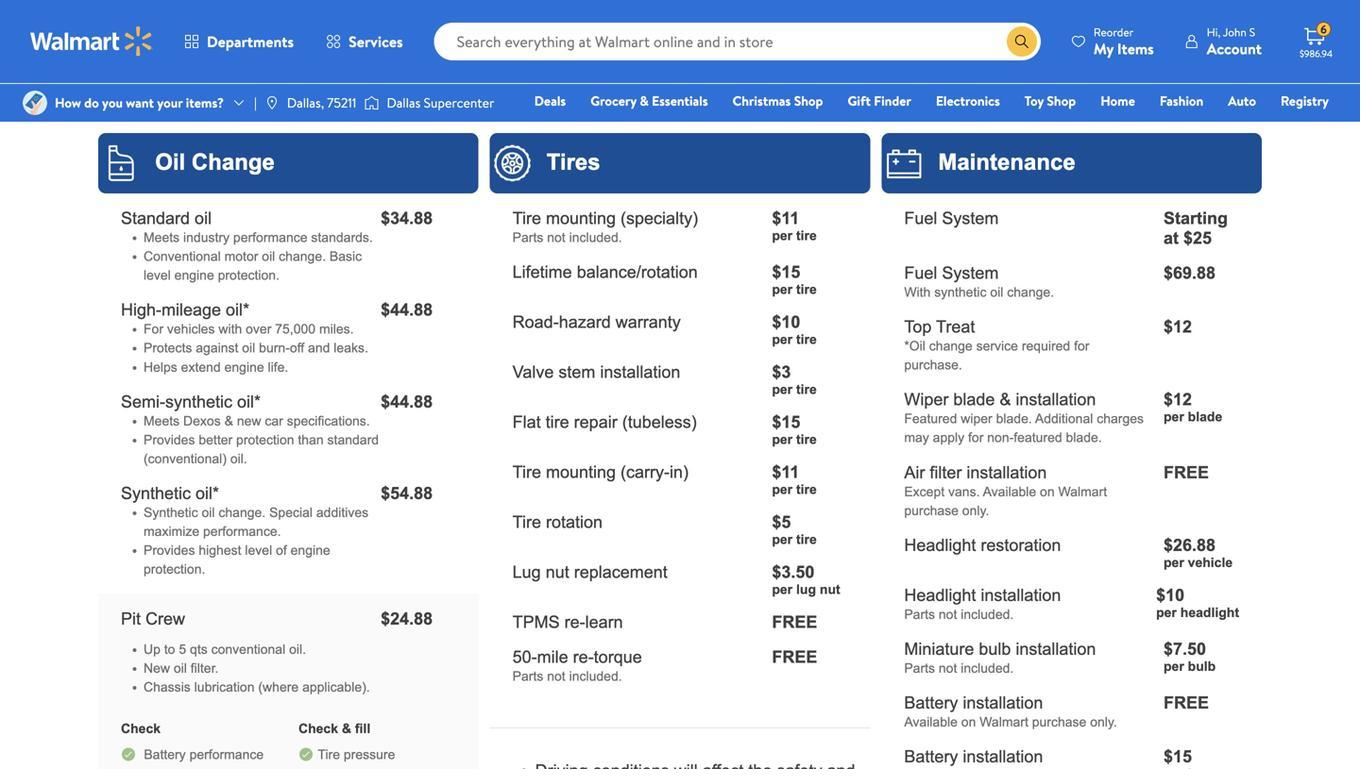 Task type: locate. For each thing, give the bounding box(es) containing it.
1 shop from the left
[[794, 92, 823, 110]]

reorder my items
[[1094, 24, 1154, 59]]

grocery & essentials
[[591, 92, 708, 110]]

deals
[[534, 92, 566, 110]]

registry link
[[1272, 91, 1338, 111]]

you
[[102, 93, 123, 112]]

6
[[1321, 21, 1327, 38]]

|
[[254, 93, 257, 112]]

services button
[[310, 19, 419, 64]]

auto link
[[1220, 91, 1265, 111]]

&
[[640, 92, 649, 110]]

departments button
[[168, 19, 310, 64]]

1 horizontal spatial shop
[[1047, 92, 1076, 110]]

grocery & essentials link
[[582, 91, 717, 111]]

 image
[[364, 94, 379, 112]]

registry one debit
[[1184, 92, 1329, 136]]

account
[[1207, 38, 1262, 59]]

search icon image
[[1014, 34, 1029, 49]]

debit
[[1216, 118, 1248, 136]]

christmas shop
[[733, 92, 823, 110]]

gift
[[848, 92, 871, 110]]

 image left how
[[23, 91, 47, 115]]

 image
[[23, 91, 47, 115], [264, 95, 279, 111]]

2 shop from the left
[[1047, 92, 1076, 110]]

electronics
[[936, 92, 1000, 110]]

75211
[[327, 93, 357, 112]]

0 horizontal spatial shop
[[794, 92, 823, 110]]

grocery
[[591, 92, 637, 110]]

fashion
[[1160, 92, 1204, 110]]

essentials
[[652, 92, 708, 110]]

toy
[[1025, 92, 1044, 110]]

toy shop
[[1025, 92, 1076, 110]]

fashion link
[[1151, 91, 1212, 111]]

want
[[126, 93, 154, 112]]

Search search field
[[434, 23, 1041, 60]]

auto
[[1228, 92, 1256, 110]]

christmas
[[733, 92, 791, 110]]

0 horizontal spatial  image
[[23, 91, 47, 115]]

walmart+ link
[[1264, 117, 1338, 137]]

shop
[[794, 92, 823, 110], [1047, 92, 1076, 110]]

one debit link
[[1176, 117, 1257, 137]]

shop right christmas
[[794, 92, 823, 110]]

1 horizontal spatial  image
[[264, 95, 279, 111]]

items
[[1117, 38, 1154, 59]]

shop right "toy"
[[1047, 92, 1076, 110]]

walmart+
[[1273, 118, 1329, 136]]

home
[[1101, 92, 1135, 110]]

john
[[1223, 24, 1247, 40]]

one
[[1184, 118, 1213, 136]]

my
[[1094, 38, 1114, 59]]

how
[[55, 93, 81, 112]]

 image right |
[[264, 95, 279, 111]]



Task type: vqa. For each thing, say whether or not it's contained in the screenshot.
|
yes



Task type: describe. For each thing, give the bounding box(es) containing it.
dallas
[[387, 93, 421, 112]]

deals link
[[526, 91, 575, 111]]

supercenter
[[424, 93, 494, 112]]

electronics link
[[927, 91, 1009, 111]]

how do you want your items?
[[55, 93, 224, 112]]

Walmart Site-Wide search field
[[434, 23, 1041, 60]]

do
[[84, 93, 99, 112]]

dallas,
[[287, 93, 324, 112]]

home link
[[1092, 91, 1144, 111]]

toy shop link
[[1016, 91, 1085, 111]]

shop for christmas shop
[[794, 92, 823, 110]]

shop for toy shop
[[1047, 92, 1076, 110]]

 image for how do you want your items?
[[23, 91, 47, 115]]

registry
[[1281, 92, 1329, 110]]

hi, john s account
[[1207, 24, 1262, 59]]

departments
[[207, 31, 294, 52]]

christmas shop link
[[724, 91, 832, 111]]

hi,
[[1207, 24, 1221, 40]]

reorder
[[1094, 24, 1134, 40]]

gift finder
[[848, 92, 911, 110]]

services
[[349, 31, 403, 52]]

walmart image
[[30, 26, 153, 57]]

your
[[157, 93, 183, 112]]

 image for dallas, 75211
[[264, 95, 279, 111]]

dallas, 75211
[[287, 93, 357, 112]]

items?
[[186, 93, 224, 112]]

gift finder link
[[839, 91, 920, 111]]

finder
[[874, 92, 911, 110]]

dallas supercenter
[[387, 93, 494, 112]]

$986.94
[[1300, 47, 1333, 60]]

s
[[1249, 24, 1256, 40]]



